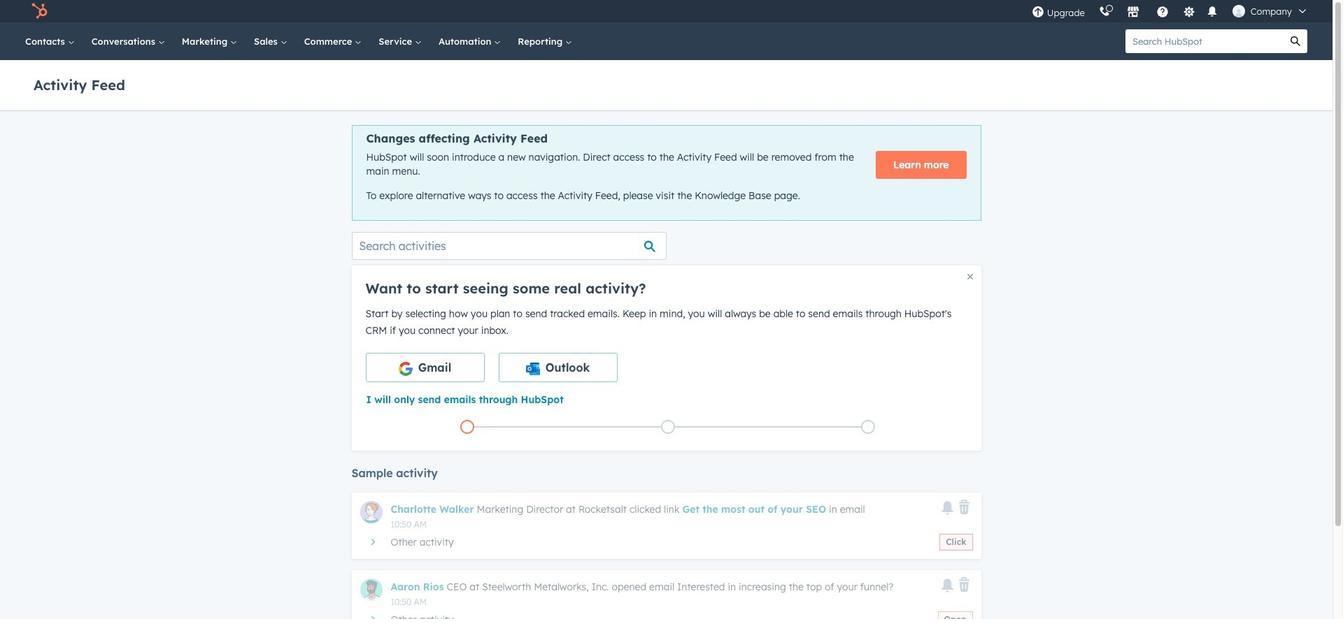 Task type: vqa. For each thing, say whether or not it's contained in the screenshot.
checkbox
yes



Task type: locate. For each thing, give the bounding box(es) containing it.
menu
[[1025, 0, 1316, 22]]

None checkbox
[[366, 353, 484, 383], [498, 353, 617, 383], [366, 353, 484, 383], [498, 353, 617, 383]]

onboarding.steps.finalstep.title image
[[865, 424, 872, 432]]

Search activities search field
[[352, 232, 666, 260]]

onboarding.steps.sendtrackedemailingmail.title image
[[664, 424, 671, 432]]

list
[[367, 417, 969, 437]]

Search HubSpot search field
[[1126, 29, 1284, 53]]



Task type: describe. For each thing, give the bounding box(es) containing it.
marketplaces image
[[1127, 6, 1139, 19]]

close image
[[967, 274, 973, 280]]

jacob simon image
[[1232, 5, 1245, 17]]



